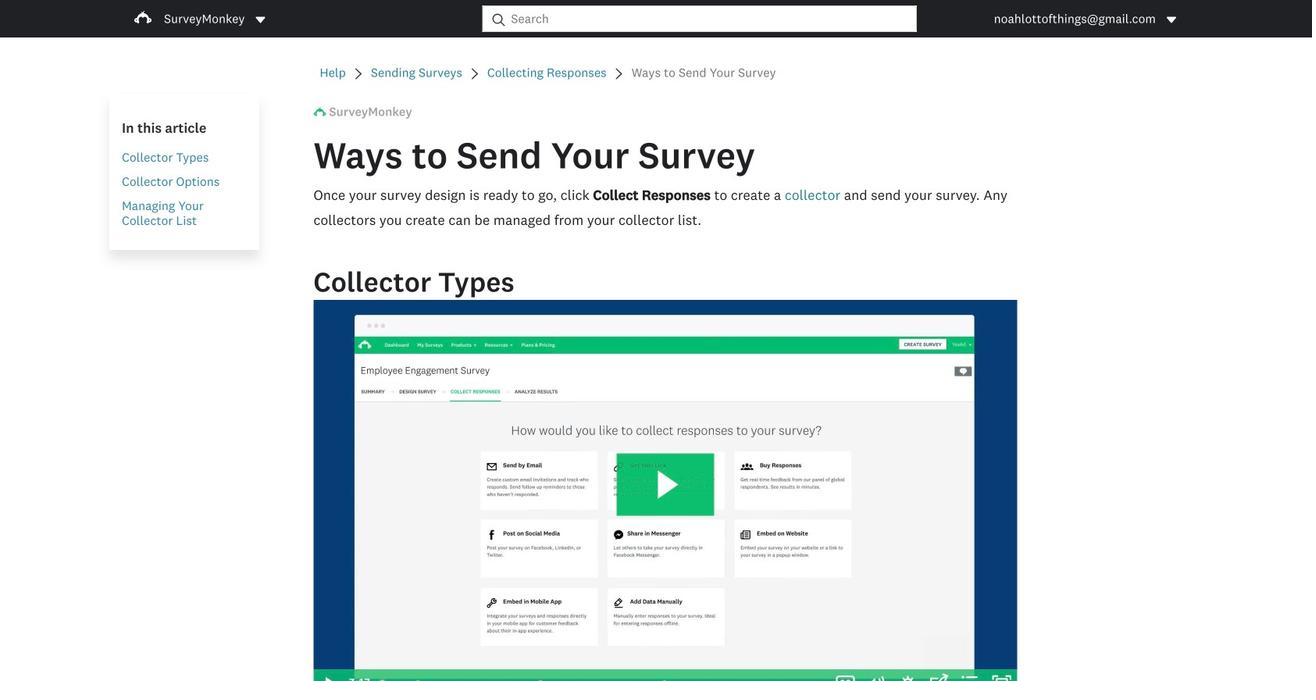 Task type: describe. For each thing, give the bounding box(es) containing it.
search image
[[492, 14, 505, 26]]

chapter markers toolbar
[[382, 669, 822, 681]]

playbar slider
[[371, 669, 830, 681]]



Task type: locate. For each thing, give the bounding box(es) containing it.
search image
[[492, 14, 505, 26]]

video element
[[314, 300, 1018, 681]]

open image
[[254, 14, 267, 26], [256, 17, 265, 23]]

open image
[[1166, 14, 1178, 26], [1167, 17, 1176, 23]]

Search text field
[[505, 6, 916, 31]]



